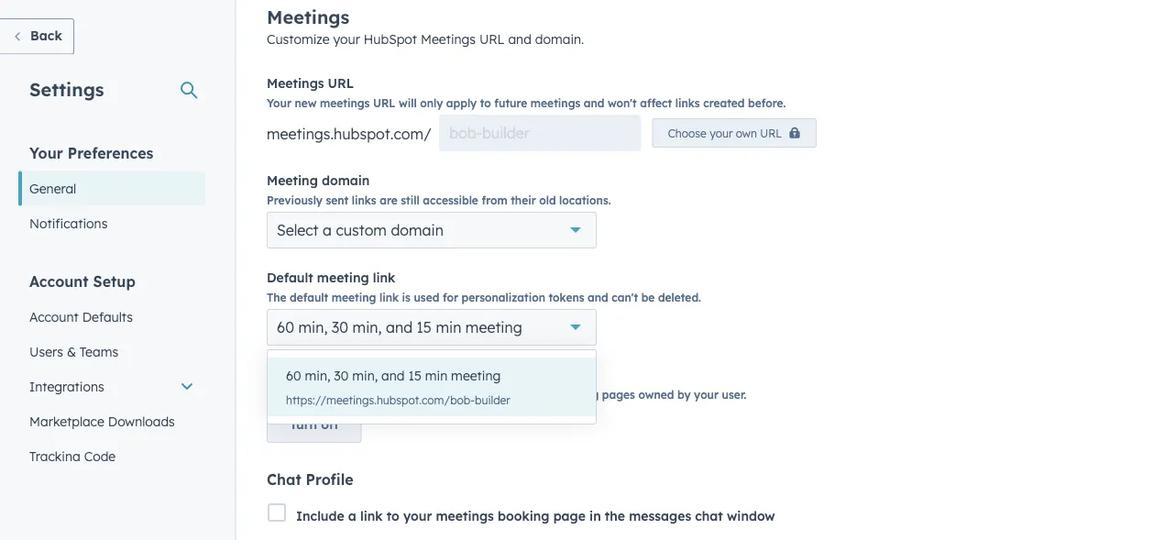 Task type: describe. For each thing, give the bounding box(es) containing it.
you
[[267, 388, 287, 402]]

integrations button
[[18, 369, 205, 404]]

your preferences element
[[18, 143, 205, 241]]

messages
[[629, 508, 691, 524]]

marketplace downloads link
[[18, 404, 205, 439]]

marketplace downloads
[[29, 413, 175, 429]]

account setup
[[29, 272, 136, 290]]

old
[[539, 193, 556, 207]]

60 min, 30 min, and 15 min meeting button
[[268, 358, 596, 395]]

Meetings URL text field
[[439, 115, 642, 152]]

links inside meeting domain previously sent links are still accessible from their old locations.
[[352, 193, 377, 207]]

tokens
[[549, 291, 585, 304]]

url inside button
[[760, 127, 782, 140]]

60 min, 30 min, and 15 min meeting list box
[[268, 351, 596, 424]]

tracking
[[29, 448, 80, 464]]

by
[[678, 388, 691, 402]]

their
[[511, 193, 536, 207]]

turn off
[[290, 417, 339, 433]]

meeting up default
[[317, 270, 369, 286]]

own
[[736, 127, 757, 140]]

will inside scheduling pages you can turn off this feature, which will disable all scheduling pages owned by your user.
[[461, 388, 479, 402]]

account defaults link
[[18, 299, 205, 334]]

1 vertical spatial to
[[387, 508, 400, 524]]

select a custom domain
[[277, 221, 444, 240]]

back
[[30, 28, 62, 44]]

used
[[414, 291, 440, 304]]

and inside 60 min, 30 min, and 15 min meeting https://meetings.hubspot.com/bob-builder
[[382, 368, 405, 384]]

min for 60 min, 30 min, and 15 min meeting https://meetings.hubspot.com/bob-builder
[[425, 368, 448, 384]]

link for a
[[360, 508, 383, 524]]

meeting inside popup button
[[466, 319, 522, 337]]

notifications link
[[18, 206, 205, 241]]

1 vertical spatial pages
[[602, 388, 635, 402]]

include
[[296, 508, 344, 524]]

a for include
[[348, 508, 356, 524]]

15 for 60 min, 30 min, and 15 min meeting
[[417, 319, 432, 337]]

user.
[[722, 388, 747, 402]]

apply
[[446, 96, 477, 110]]

60 for 60 min, 30 min, and 15 min meeting
[[277, 319, 294, 337]]

code
[[84, 448, 116, 464]]

accessible
[[423, 193, 479, 207]]

a for select
[[323, 221, 332, 240]]

all
[[524, 388, 537, 402]]

meeting domain previously sent links are still accessible from their old locations.
[[267, 173, 611, 207]]

domain.
[[535, 32, 584, 48]]

1 vertical spatial meetings
[[421, 32, 476, 48]]

and inside meetings customize your hubspot meetings url and domain.
[[508, 32, 532, 48]]

default meeting link the default meeting link is used for personalization tokens and can't be deleted.
[[267, 270, 701, 304]]

domain inside popup button
[[391, 221, 444, 240]]

choose your own url button
[[653, 119, 817, 148]]

meetings url your new meetings url will only apply to future meetings and won't affect links created before.
[[267, 76, 786, 110]]

meeting right default
[[332, 291, 376, 304]]

default
[[290, 291, 328, 304]]

scheduling pages you can turn off this feature, which will disable all scheduling pages owned by your user.
[[267, 367, 747, 402]]

select a custom domain button
[[267, 212, 597, 249]]

customize
[[267, 32, 330, 48]]

choose
[[668, 127, 707, 140]]

this
[[357, 388, 377, 402]]

locations.
[[559, 193, 611, 207]]

include a link to your meetings booking page in the messages chat window
[[296, 508, 775, 524]]

chat
[[695, 508, 723, 524]]

hubspot
[[364, 32, 417, 48]]

min for 60 min, 30 min, and 15 min meeting
[[436, 319, 462, 337]]

profile
[[306, 471, 353, 489]]

downloads
[[108, 413, 175, 429]]

and inside default meeting link the default meeting link is used for personalization tokens and can't be deleted.
[[588, 291, 609, 304]]

custom
[[336, 221, 387, 240]]

60 min, 30 min, and 15 min meeting button
[[267, 309, 597, 346]]

window
[[727, 508, 775, 524]]

meeting inside 60 min, 30 min, and 15 min meeting https://meetings.hubspot.com/bob-builder
[[451, 368, 501, 384]]

disable
[[482, 388, 521, 402]]

turn
[[313, 388, 336, 402]]

which
[[426, 388, 457, 402]]

feature,
[[380, 388, 423, 402]]

general
[[29, 180, 76, 196]]

sent
[[326, 193, 349, 207]]

booking
[[498, 508, 550, 524]]

back link
[[0, 18, 74, 55]]

setup
[[93, 272, 136, 290]]

meeting
[[267, 173, 318, 189]]

tracking code link
[[18, 439, 205, 474]]

scheduling
[[540, 388, 599, 402]]

meetings.hubspot.com/
[[267, 125, 432, 143]]

is
[[402, 291, 411, 304]]

only
[[420, 96, 443, 110]]

15 for 60 min, 30 min, and 15 min meeting https://meetings.hubspot.com/bob-builder
[[408, 368, 422, 384]]

the
[[267, 291, 287, 304]]

link for meeting
[[373, 270, 395, 286]]

meetings url element
[[267, 115, 817, 152]]

new
[[295, 96, 317, 110]]

your inside scheduling pages you can turn off this feature, which will disable all scheduling pages owned by your user.
[[694, 388, 719, 402]]



Task type: locate. For each thing, give the bounding box(es) containing it.
1 vertical spatial will
[[461, 388, 479, 402]]

owned
[[639, 388, 674, 402]]

1 vertical spatial links
[[352, 193, 377, 207]]

1 vertical spatial domain
[[391, 221, 444, 240]]

and down the is
[[386, 319, 413, 337]]

min,
[[298, 319, 328, 337], [353, 319, 382, 337], [305, 368, 330, 384], [352, 368, 378, 384]]

your inside meetings customize your hubspot meetings url and domain.
[[333, 32, 360, 48]]

1 vertical spatial 30
[[334, 368, 349, 384]]

15 down 'used'
[[417, 319, 432, 337]]

0 vertical spatial a
[[323, 221, 332, 240]]

30 up the turn
[[334, 368, 349, 384]]

builder
[[475, 393, 510, 407]]

and left domain.
[[508, 32, 532, 48]]

2 horizontal spatial meetings
[[531, 96, 581, 110]]

your preferences
[[29, 143, 153, 162]]

60 inside popup button
[[277, 319, 294, 337]]

your
[[333, 32, 360, 48], [710, 127, 733, 140], [694, 388, 719, 402], [403, 508, 432, 524]]

links inside meetings url your new meetings url will only apply to future meetings and won't affect links created before.
[[675, 96, 700, 110]]

a
[[323, 221, 332, 240], [348, 508, 356, 524]]

off right turn
[[321, 417, 339, 433]]

are
[[380, 193, 398, 207]]

account setup element
[[18, 271, 205, 540]]

still
[[401, 193, 420, 207]]

0 vertical spatial min
[[436, 319, 462, 337]]

select
[[277, 221, 319, 240]]

domain
[[322, 173, 370, 189], [391, 221, 444, 240]]

previously
[[267, 193, 323, 207]]

and inside meetings url your new meetings url will only apply to future meetings and won't affect links created before.
[[584, 96, 605, 110]]

1 horizontal spatial a
[[348, 508, 356, 524]]

1 horizontal spatial pages
[[602, 388, 635, 402]]

links up choose
[[675, 96, 700, 110]]

will
[[399, 96, 417, 110], [461, 388, 479, 402]]

account defaults
[[29, 309, 133, 325]]

1 vertical spatial off
[[321, 417, 339, 433]]

affect
[[640, 96, 672, 110]]

60 up can
[[286, 368, 301, 384]]

future
[[494, 96, 527, 110]]

60 min, 30 min, and 15 min meeting
[[277, 319, 522, 337]]

link up the 60 min, 30 min, and 15 min meeting
[[373, 270, 395, 286]]

your inside meetings url your new meetings url will only apply to future meetings and won't affect links created before.
[[267, 96, 292, 110]]

will right which on the left of the page
[[461, 388, 479, 402]]

links
[[675, 96, 700, 110], [352, 193, 377, 207]]

60
[[277, 319, 294, 337], [286, 368, 301, 384]]

a right select
[[323, 221, 332, 240]]

0 vertical spatial meetings
[[267, 6, 349, 29]]

0 vertical spatial domain
[[322, 173, 370, 189]]

60 down the 'the'
[[277, 319, 294, 337]]

0 vertical spatial pages
[[341, 367, 379, 383]]

1 horizontal spatial meetings
[[436, 508, 494, 524]]

in
[[590, 508, 601, 524]]

defaults
[[82, 309, 133, 325]]

before.
[[748, 96, 786, 110]]

domain down still
[[391, 221, 444, 240]]

30 for 60 min, 30 min, and 15 min meeting
[[332, 319, 349, 337]]

the
[[605, 508, 625, 524]]

teams
[[80, 343, 118, 359]]

30 inside 60 min, 30 min, and 15 min meeting https://meetings.hubspot.com/bob-builder
[[334, 368, 349, 384]]

meetings right hubspot
[[421, 32, 476, 48]]

link right include
[[360, 508, 383, 524]]

0 horizontal spatial pages
[[341, 367, 379, 383]]

off left "this"
[[339, 388, 354, 402]]

your up general
[[29, 143, 63, 162]]

deleted.
[[658, 291, 701, 304]]

to inside meetings url your new meetings url will only apply to future meetings and won't affect links created before.
[[480, 96, 491, 110]]

account for account defaults
[[29, 309, 79, 325]]

0 horizontal spatial meetings
[[320, 96, 370, 110]]

personalization
[[462, 291, 545, 304]]

default
[[267, 270, 313, 286]]

60 min, 30 min, and 15 min meeting https://meetings.hubspot.com/bob-builder
[[286, 368, 510, 407]]

users & teams
[[29, 343, 118, 359]]

url
[[479, 32, 505, 48], [328, 76, 354, 92], [373, 96, 396, 110], [760, 127, 782, 140]]

and up feature,
[[382, 368, 405, 384]]

1 horizontal spatial to
[[480, 96, 491, 110]]

for
[[443, 291, 458, 304]]

off
[[339, 388, 354, 402], [321, 417, 339, 433]]

meetings up the meetings url element
[[531, 96, 581, 110]]

1 horizontal spatial links
[[675, 96, 700, 110]]

chat
[[267, 471, 301, 489]]

chat profile
[[267, 471, 353, 489]]

integrations
[[29, 378, 104, 394]]

60 inside 60 min, 30 min, and 15 min meeting https://meetings.hubspot.com/bob-builder
[[286, 368, 301, 384]]

turn
[[290, 417, 317, 433]]

0 horizontal spatial your
[[29, 143, 63, 162]]

0 vertical spatial 15
[[417, 319, 432, 337]]

1 horizontal spatial your
[[267, 96, 292, 110]]

won't
[[608, 96, 637, 110]]

1 vertical spatial 60
[[286, 368, 301, 384]]

account up users
[[29, 309, 79, 325]]

1 horizontal spatial domain
[[391, 221, 444, 240]]

0 horizontal spatial will
[[399, 96, 417, 110]]

link
[[373, 270, 395, 286], [379, 291, 399, 304], [360, 508, 383, 524]]

be
[[641, 291, 655, 304]]

will left only
[[399, 96, 417, 110]]

off inside scheduling pages you can turn off this feature, which will disable all scheduling pages owned by your user.
[[339, 388, 354, 402]]

meeting down personalization
[[466, 319, 522, 337]]

0 vertical spatial 60
[[277, 319, 294, 337]]

meetings up customize
[[267, 6, 349, 29]]

min inside 60 min, 30 min, and 15 min meeting popup button
[[436, 319, 462, 337]]

marketplace
[[29, 413, 104, 429]]

and inside popup button
[[386, 319, 413, 337]]

2 vertical spatial meetings
[[267, 76, 324, 92]]

meeting up builder
[[451, 368, 501, 384]]

1 vertical spatial account
[[29, 309, 79, 325]]

to right include
[[387, 508, 400, 524]]

link left the is
[[379, 291, 399, 304]]

0 horizontal spatial domain
[[322, 173, 370, 189]]

users
[[29, 343, 63, 359]]

https://meetings.hubspot.com/bob-
[[286, 393, 475, 407]]

1 vertical spatial 15
[[408, 368, 422, 384]]

meetings for meetings url your new meetings url will only apply to future meetings and won't affect links created before.
[[267, 76, 324, 92]]

will inside meetings url your new meetings url will only apply to future meetings and won't affect links created before.
[[399, 96, 417, 110]]

0 horizontal spatial links
[[352, 193, 377, 207]]

page
[[553, 508, 586, 524]]

15 inside 60 min, 30 min, and 15 min meeting https://meetings.hubspot.com/bob-builder
[[408, 368, 422, 384]]

to right apply
[[480, 96, 491, 110]]

general link
[[18, 171, 205, 206]]

account for account setup
[[29, 272, 89, 290]]

notifications
[[29, 215, 108, 231]]

1 vertical spatial your
[[29, 143, 63, 162]]

account
[[29, 272, 89, 290], [29, 309, 79, 325]]

account up account defaults
[[29, 272, 89, 290]]

a inside popup button
[[323, 221, 332, 240]]

settings
[[29, 77, 104, 100]]

your left new
[[267, 96, 292, 110]]

1 vertical spatial min
[[425, 368, 448, 384]]

preferences
[[68, 143, 153, 162]]

turn off button
[[267, 407, 362, 443]]

30 inside 60 min, 30 min, and 15 min meeting popup button
[[332, 319, 349, 337]]

off inside button
[[321, 417, 339, 433]]

meetings left booking
[[436, 508, 494, 524]]

choose your own url
[[668, 127, 782, 140]]

tracking code
[[29, 448, 116, 464]]

0 horizontal spatial to
[[387, 508, 400, 524]]

0 horizontal spatial a
[[323, 221, 332, 240]]

and left won't
[[584, 96, 605, 110]]

30 up scheduling
[[332, 319, 349, 337]]

meetings customize your hubspot meetings url and domain.
[[267, 6, 584, 48]]

0 vertical spatial to
[[480, 96, 491, 110]]

60 for 60 min, 30 min, and 15 min meeting https://meetings.hubspot.com/bob-builder
[[286, 368, 301, 384]]

can't
[[612, 291, 638, 304]]

and
[[508, 32, 532, 48], [584, 96, 605, 110], [588, 291, 609, 304], [386, 319, 413, 337], [382, 368, 405, 384]]

meetings for meetings customize your hubspot meetings url and domain.
[[267, 6, 349, 29]]

domain up sent
[[322, 173, 370, 189]]

users & teams link
[[18, 334, 205, 369]]

and left can't
[[588, 291, 609, 304]]

domain inside meeting domain previously sent links are still accessible from their old locations.
[[322, 173, 370, 189]]

meetings up new
[[267, 76, 324, 92]]

can
[[290, 388, 310, 402]]

1 vertical spatial link
[[379, 291, 399, 304]]

links left are
[[352, 193, 377, 207]]

meetings
[[267, 6, 349, 29], [421, 32, 476, 48], [267, 76, 324, 92]]

0 vertical spatial will
[[399, 96, 417, 110]]

a right include
[[348, 508, 356, 524]]

scheduling
[[267, 367, 337, 383]]

your
[[267, 96, 292, 110], [29, 143, 63, 162]]

url inside meetings customize your hubspot meetings url and domain.
[[479, 32, 505, 48]]

min down for
[[436, 319, 462, 337]]

1 horizontal spatial will
[[461, 388, 479, 402]]

2 vertical spatial link
[[360, 508, 383, 524]]

meetings inside meetings url your new meetings url will only apply to future meetings and won't affect links created before.
[[267, 76, 324, 92]]

0 vertical spatial links
[[675, 96, 700, 110]]

min inside 60 min, 30 min, and 15 min meeting https://meetings.hubspot.com/bob-builder
[[425, 368, 448, 384]]

your inside your preferences element
[[29, 143, 63, 162]]

1 account from the top
[[29, 272, 89, 290]]

0 vertical spatial 30
[[332, 319, 349, 337]]

to
[[480, 96, 491, 110], [387, 508, 400, 524]]

15 inside popup button
[[417, 319, 432, 337]]

1 vertical spatial a
[[348, 508, 356, 524]]

0 vertical spatial off
[[339, 388, 354, 402]]

meetings up meetings.hubspot.com/
[[320, 96, 370, 110]]

from
[[482, 193, 508, 207]]

min up which on the left of the page
[[425, 368, 448, 384]]

pages left owned
[[602, 388, 635, 402]]

30
[[332, 319, 349, 337], [334, 368, 349, 384]]

your inside button
[[710, 127, 733, 140]]

0 vertical spatial link
[[373, 270, 395, 286]]

30 for 60 min, 30 min, and 15 min meeting https://meetings.hubspot.com/bob-builder
[[334, 368, 349, 384]]

2 account from the top
[[29, 309, 79, 325]]

pages up "this"
[[341, 367, 379, 383]]

15 up feature,
[[408, 368, 422, 384]]

0 vertical spatial your
[[267, 96, 292, 110]]

created
[[703, 96, 745, 110]]

0 vertical spatial account
[[29, 272, 89, 290]]



Task type: vqa. For each thing, say whether or not it's contained in the screenshot.
"domain" in SELECT A CUSTOM DOMAIN Popup Button
yes



